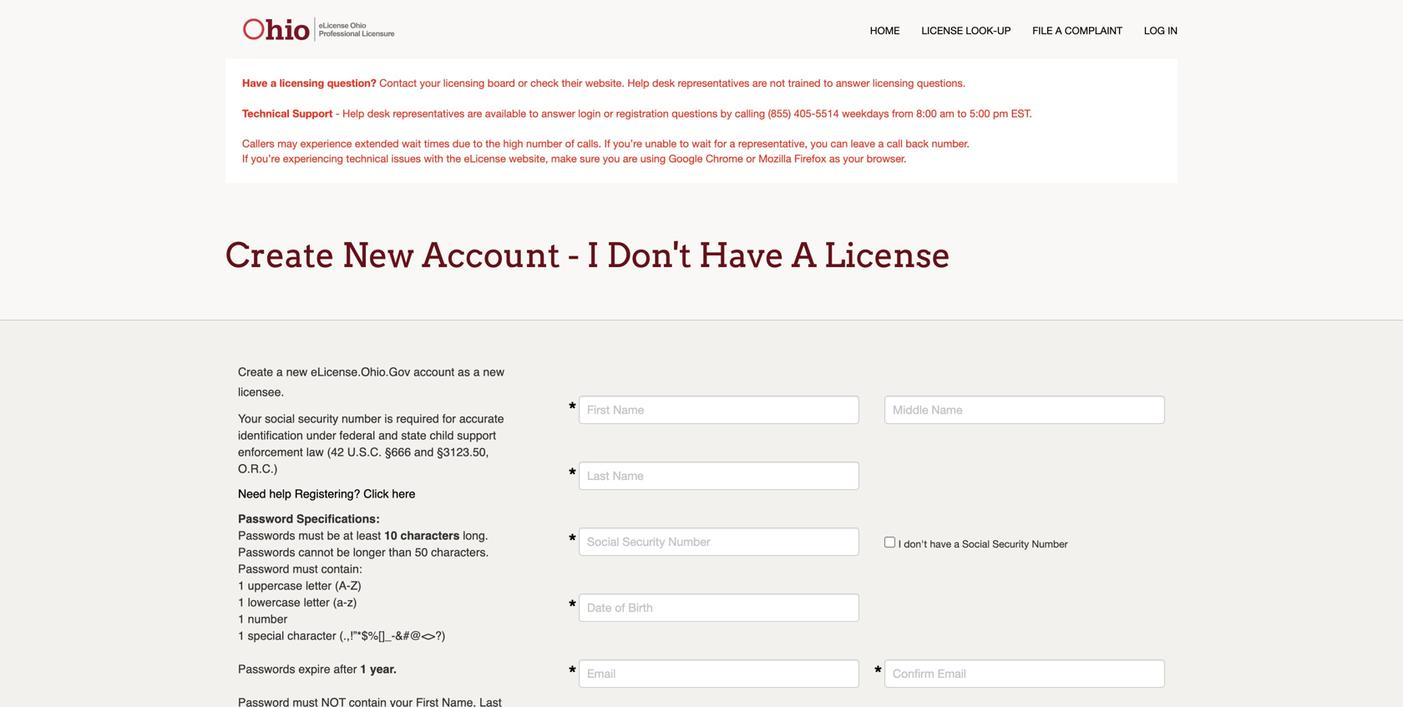 Task type: vqa. For each thing, say whether or not it's contained in the screenshot.
rightmost Searches
no



Task type: describe. For each thing, give the bounding box(es) containing it.
is
[[385, 412, 393, 426]]

number inside the callers may experience extended wait times due to the high number of calls. if you're unable to wait for a representative, you can leave a call back number. if you're experiencing technical issues with the elicense website, make sure you are using google chrome or mozilla firefox as your browser.
[[526, 137, 563, 150]]

2 passwords from the top
[[238, 546, 295, 560]]

calling
[[735, 107, 766, 120]]

0 horizontal spatial you
[[603, 153, 620, 165]]

have
[[930, 539, 952, 550]]

0 horizontal spatial have
[[242, 76, 268, 89]]

contain:
[[321, 563, 362, 576]]

(a-
[[333, 596, 347, 610]]

1 new from the left
[[286, 366, 308, 379]]

representatives inside technical support - help desk representatives are available to answer login or registration questions by calling (855) 405-5514 weekdays from 8:00 am to 5:00 pm est.
[[393, 107, 465, 120]]

technical
[[346, 153, 389, 165]]

look-
[[966, 25, 998, 36]]

confirm
[[893, 667, 935, 681]]

home
[[871, 25, 900, 36]]

a
[[792, 235, 817, 276]]

3 passwords from the top
[[238, 663, 295, 677]]

pm
[[994, 107, 1009, 120]]

50
[[415, 546, 428, 560]]

than
[[389, 546, 412, 560]]

am
[[940, 107, 955, 120]]

by
[[721, 107, 732, 120]]

1 passwords from the top
[[238, 529, 295, 543]]

405-
[[794, 107, 816, 120]]

Date of Birth text field
[[579, 594, 860, 623]]

registering?
[[295, 488, 360, 501]]

o.r.c.)
[[238, 463, 278, 476]]

registration
[[617, 107, 669, 120]]

I don't have a Social Security Number checkbox
[[885, 537, 896, 548]]

as inside create a new elicense.ohio.gov account as a new licensee.
[[458, 366, 470, 379]]

z)
[[351, 580, 362, 593]]

new
[[342, 235, 415, 276]]

of inside the callers may experience extended wait times due to the high number of calls. if you're unable to wait for a representative, you can leave a call back number. if you're experiencing technical issues with the elicense website, make sure you are using google chrome or mozilla firefox as your browser.
[[566, 137, 575, 150]]

0 vertical spatial must
[[299, 529, 324, 543]]

log in link
[[1145, 23, 1178, 38]]

firefox
[[795, 153, 827, 165]]

calls.
[[578, 137, 602, 150]]

click
[[364, 488, 389, 501]]

0 horizontal spatial security
[[623, 535, 665, 549]]

unable
[[645, 137, 677, 150]]

support
[[457, 429, 496, 443]]

experiencing
[[283, 153, 343, 165]]

least
[[357, 529, 381, 543]]

have a licensing question? contact your licensing board or check their website. help desk representatives are not trained to answer licensing questions.
[[242, 76, 966, 89]]

0 vertical spatial you
[[811, 137, 828, 150]]

don't
[[904, 539, 928, 550]]

answer inside "have a licensing question? contact your licensing board or check their website. help desk representatives are not trained to answer licensing questions."
[[836, 77, 870, 89]]

under
[[306, 429, 336, 443]]

your inside "have a licensing question? contact your licensing board or check their website. help desk representatives are not trained to answer licensing questions."
[[420, 77, 441, 89]]

help inside "have a licensing question? contact your licensing board or check their website. help desk representatives are not trained to answer licensing questions."
[[628, 77, 650, 89]]

questions
[[672, 107, 718, 120]]

required
[[396, 412, 439, 426]]

1 horizontal spatial security
[[993, 539, 1030, 550]]

or inside the callers may experience extended wait times due to the high number of calls. if you're unable to wait for a representative, you can leave a call back number. if you're experiencing technical issues with the elicense website, make sure you are using google chrome or mozilla firefox as your browser.
[[746, 153, 756, 165]]

home link
[[871, 23, 900, 38]]

chrome
[[706, 153, 744, 165]]

2 wait from the left
[[692, 137, 712, 150]]

make
[[551, 153, 577, 165]]

child
[[430, 429, 454, 443]]

representatives inside "have a licensing question? contact your licensing board or check their website. help desk representatives are not trained to answer licensing questions."
[[678, 77, 750, 89]]

or inside technical support - help desk representatives are available to answer login or registration questions by calling (855) 405-5514 weekdays from 8:00 am to 5:00 pm est.
[[604, 107, 614, 120]]

(.,!"*$%[]_-
[[340, 630, 396, 643]]

desk inside technical support - help desk representatives are available to answer login or registration questions by calling (855) 405-5514 weekdays from 8:00 am to 5:00 pm est.
[[368, 107, 390, 120]]

available
[[485, 107, 526, 120]]

date
[[587, 601, 612, 615]]

0 vertical spatial if
[[605, 137, 611, 150]]

1 vertical spatial license
[[825, 235, 951, 276]]

Middle Name text field
[[885, 396, 1166, 425]]

create a new elicense.ohio.gov account as a new licensee.
[[238, 366, 505, 399]]

board
[[488, 77, 515, 89]]

need help registering? click here
[[238, 488, 416, 501]]

website.
[[586, 77, 625, 89]]

due
[[453, 137, 471, 150]]

create for create a new elicense.ohio.gov account as a new licensee.
[[238, 366, 273, 379]]

2 password from the top
[[238, 563, 290, 576]]

elicense.ohio.gov
[[311, 366, 411, 379]]

browser.
[[867, 153, 907, 165]]

Confirm Email text field
[[885, 660, 1166, 689]]

password specifications: passwords must be at least 10 characters long. passwords cannot be longer than 50 characters. password must contain: 1 uppercase letter (a-z) 1 lowercase letter (a-z) 1 number 1 special character (.,!"*$%[]_-&#@<>?)
[[238, 513, 489, 643]]

back
[[906, 137, 929, 150]]

1 password from the top
[[238, 513, 293, 526]]

1 horizontal spatial -
[[568, 235, 580, 276]]

(855)
[[768, 107, 791, 120]]

a right the have
[[955, 539, 960, 550]]

&#@<>?)
[[396, 630, 446, 643]]

google
[[669, 153, 703, 165]]

0 horizontal spatial number
[[669, 535, 711, 549]]

z)
[[347, 596, 357, 610]]

times
[[424, 137, 450, 150]]

licensee.
[[238, 385, 284, 399]]

1 vertical spatial and
[[414, 446, 434, 459]]

1 horizontal spatial i
[[899, 539, 902, 550]]

for inside the callers may experience extended wait times due to the high number of calls. if you're unable to wait for a representative, you can leave a call back number. if you're experiencing technical issues with the elicense website, make sure you are using google chrome or mozilla firefox as your browser.
[[714, 137, 727, 150]]

your inside the callers may experience extended wait times due to the high number of calls. if you're unable to wait for a representative, you can leave a call back number. if you're experiencing technical issues with the elicense website, make sure you are using google chrome or mozilla firefox as your browser.
[[844, 153, 864, 165]]

in
[[1168, 25, 1178, 36]]

date of birth
[[587, 601, 653, 615]]

don't
[[607, 235, 692, 276]]

a right account
[[474, 366, 480, 379]]

2 new from the left
[[483, 366, 505, 379]]

Email text field
[[579, 660, 860, 689]]

issues
[[392, 153, 421, 165]]

a right the file on the right top of page
[[1056, 25, 1063, 36]]

a up chrome
[[730, 137, 736, 150]]

first name
[[587, 403, 644, 417]]

0 vertical spatial and
[[379, 429, 398, 443]]

for inside your social security number is required for accurate identification under federal and state child support enforcement law (42 u.s.c. §666 and §3123.50, o.r.c.)
[[443, 412, 456, 426]]

middle
[[893, 403, 929, 417]]

need help registering? click here link
[[238, 488, 416, 501]]

your
[[238, 412, 262, 426]]

number inside password specifications: passwords must be at least 10 characters long. passwords cannot be longer than 50 characters. password must contain: 1 uppercase letter (a-z) 1 lowercase letter (a-z) 1 number 1 special character (.,!"*$%[]_-&#@<>?)
[[248, 613, 288, 626]]

§666
[[385, 446, 411, 459]]

confirm email
[[893, 667, 967, 681]]

website,
[[509, 153, 548, 165]]

their
[[562, 77, 583, 89]]

state
[[401, 429, 427, 443]]

file a complaint
[[1033, 25, 1123, 36]]

character
[[288, 630, 336, 643]]

0 horizontal spatial social
[[587, 535, 620, 549]]

1 email from the left
[[587, 667, 616, 681]]

not
[[770, 77, 786, 89]]

a up licensee. on the bottom
[[277, 366, 283, 379]]

after
[[334, 663, 357, 677]]



Task type: locate. For each thing, give the bounding box(es) containing it.
1 horizontal spatial representatives
[[678, 77, 750, 89]]

create for create new account - i don't have a license
[[226, 235, 335, 276]]

account
[[422, 235, 561, 276]]

password up uppercase
[[238, 563, 290, 576]]

licensing up the from
[[873, 77, 915, 89]]

license inside license look-up link
[[922, 25, 964, 36]]

0 vertical spatial desk
[[653, 77, 675, 89]]

name right middle
[[932, 403, 963, 417]]

2 vertical spatial are
[[623, 153, 638, 165]]

1 vertical spatial be
[[337, 546, 350, 560]]

question?
[[327, 76, 377, 89]]

0 vertical spatial letter
[[306, 580, 332, 593]]

for up chrome
[[714, 137, 727, 150]]

name for middle name
[[932, 403, 963, 417]]

a up the technical
[[271, 76, 277, 89]]

cannot
[[299, 546, 334, 560]]

passwords expire after 1 year.
[[238, 663, 397, 677]]

0 vertical spatial are
[[753, 77, 768, 89]]

are left not
[[753, 77, 768, 89]]

must
[[299, 529, 324, 543], [293, 563, 318, 576]]

1 horizontal spatial have
[[699, 235, 785, 276]]

1 horizontal spatial social
[[963, 539, 990, 550]]

passwords down help
[[238, 529, 295, 543]]

of right date
[[615, 601, 625, 615]]

0 horizontal spatial for
[[443, 412, 456, 426]]

0 vertical spatial create
[[226, 235, 335, 276]]

to up google
[[680, 137, 689, 150]]

1 horizontal spatial licensing
[[444, 77, 485, 89]]

0 vertical spatial you're
[[613, 137, 643, 150]]

social
[[587, 535, 620, 549], [963, 539, 990, 550]]

1 vertical spatial letter
[[304, 596, 330, 610]]

trained
[[789, 77, 821, 89]]

First Name text field
[[579, 396, 860, 425]]

0 horizontal spatial licensing
[[280, 76, 324, 89]]

10
[[384, 529, 397, 543]]

password down need
[[238, 513, 293, 526]]

last name
[[587, 469, 644, 483]]

1 vertical spatial desk
[[368, 107, 390, 120]]

a
[[1056, 25, 1063, 36], [271, 76, 277, 89], [730, 137, 736, 150], [879, 137, 884, 150], [277, 366, 283, 379], [474, 366, 480, 379], [955, 539, 960, 550]]

or right board at the left top of page
[[518, 77, 528, 89]]

as right account
[[458, 366, 470, 379]]

1 vertical spatial create
[[238, 366, 273, 379]]

for up child
[[443, 412, 456, 426]]

answer inside technical support - help desk representatives are available to answer login or registration questions by calling (855) 405-5514 weekdays from 8:00 am to 5:00 pm est.
[[542, 107, 576, 120]]

0 vertical spatial your
[[420, 77, 441, 89]]

are left using
[[623, 153, 638, 165]]

license
[[922, 25, 964, 36], [825, 235, 951, 276]]

last
[[587, 469, 610, 483]]

name for last name
[[613, 469, 644, 483]]

name for first name
[[613, 403, 644, 417]]

1 horizontal spatial new
[[483, 366, 505, 379]]

2 email from the left
[[938, 667, 967, 681]]

you up firefox
[[811, 137, 828, 150]]

desk
[[653, 77, 675, 89], [368, 107, 390, 120]]

email down date
[[587, 667, 616, 681]]

extended
[[355, 137, 399, 150]]

1 vertical spatial the
[[447, 153, 461, 165]]

-
[[336, 107, 340, 120], [568, 235, 580, 276]]

0 vertical spatial license
[[922, 25, 964, 36]]

0 horizontal spatial or
[[518, 77, 528, 89]]

0 vertical spatial number
[[526, 137, 563, 150]]

wait up issues
[[402, 137, 421, 150]]

characters
[[401, 529, 460, 543]]

1 vertical spatial help
[[343, 107, 365, 120]]

0 horizontal spatial of
[[566, 137, 575, 150]]

you're
[[613, 137, 643, 150], [251, 153, 280, 165]]

2 horizontal spatial licensing
[[873, 77, 915, 89]]

8:00
[[917, 107, 937, 120]]

0 horizontal spatial representatives
[[393, 107, 465, 120]]

identification
[[238, 429, 303, 443]]

elicense ohio professional licensure image
[[237, 17, 404, 42]]

0 vertical spatial passwords
[[238, 529, 295, 543]]

mozilla
[[759, 153, 792, 165]]

longer
[[353, 546, 386, 560]]

1 horizontal spatial as
[[830, 153, 841, 165]]

0 vertical spatial be
[[327, 529, 340, 543]]

1 horizontal spatial of
[[615, 601, 625, 615]]

2 vertical spatial passwords
[[238, 663, 295, 677]]

here
[[392, 488, 416, 501]]

characters.
[[431, 546, 489, 560]]

1 vertical spatial if
[[242, 153, 248, 165]]

0 vertical spatial password
[[238, 513, 293, 526]]

or left mozilla
[[746, 153, 756, 165]]

0 horizontal spatial new
[[286, 366, 308, 379]]

0 horizontal spatial desk
[[368, 107, 390, 120]]

desk up registration
[[653, 77, 675, 89]]

0 vertical spatial representatives
[[678, 77, 750, 89]]

i
[[587, 235, 600, 276], [899, 539, 902, 550]]

- left don't
[[568, 235, 580, 276]]

social up date
[[587, 535, 620, 549]]

0 horizontal spatial email
[[587, 667, 616, 681]]

1 vertical spatial as
[[458, 366, 470, 379]]

from
[[893, 107, 914, 120]]

have left a
[[699, 235, 785, 276]]

2 horizontal spatial number
[[526, 137, 563, 150]]

u.s.c.
[[347, 446, 382, 459]]

0 horizontal spatial as
[[458, 366, 470, 379]]

you're up using
[[613, 137, 643, 150]]

0 vertical spatial i
[[587, 235, 600, 276]]

and down is
[[379, 429, 398, 443]]

have
[[242, 76, 268, 89], [699, 235, 785, 276]]

0 horizontal spatial answer
[[542, 107, 576, 120]]

1 vertical spatial your
[[844, 153, 864, 165]]

1 horizontal spatial desk
[[653, 77, 675, 89]]

0 horizontal spatial your
[[420, 77, 441, 89]]

answer left login
[[542, 107, 576, 120]]

0 horizontal spatial if
[[242, 153, 248, 165]]

help inside technical support - help desk representatives are available to answer login or registration questions by calling (855) 405-5514 weekdays from 8:00 am to 5:00 pm est.
[[343, 107, 365, 120]]

or right login
[[604, 107, 614, 120]]

0 vertical spatial the
[[486, 137, 501, 150]]

your
[[420, 77, 441, 89], [844, 153, 864, 165]]

your right contact
[[420, 77, 441, 89]]

you
[[811, 137, 828, 150], [603, 153, 620, 165]]

using
[[641, 153, 666, 165]]

2 vertical spatial number
[[248, 613, 288, 626]]

passwords up uppercase
[[238, 546, 295, 560]]

create inside create a new elicense.ohio.gov account as a new licensee.
[[238, 366, 273, 379]]

0 vertical spatial of
[[566, 137, 575, 150]]

license right a
[[825, 235, 951, 276]]

wait up google
[[692, 137, 712, 150]]

0 vertical spatial or
[[518, 77, 528, 89]]

have up the technical
[[242, 76, 268, 89]]

0 vertical spatial have
[[242, 76, 268, 89]]

of up make
[[566, 137, 575, 150]]

0 vertical spatial help
[[628, 77, 650, 89]]

est.
[[1012, 107, 1033, 120]]

0 horizontal spatial i
[[587, 235, 600, 276]]

1 vertical spatial -
[[568, 235, 580, 276]]

must up cannot
[[299, 529, 324, 543]]

are
[[753, 77, 768, 89], [468, 107, 482, 120], [623, 153, 638, 165]]

passwords down the special
[[238, 663, 295, 677]]

log
[[1145, 25, 1166, 36]]

2 horizontal spatial are
[[753, 77, 768, 89]]

number.
[[932, 137, 970, 150]]

to right "available"
[[529, 107, 539, 120]]

are inside the callers may experience extended wait times due to the high number of calls. if you're unable to wait for a representative, you can leave a call back number. if you're experiencing technical issues with the elicense website, make sure you are using google chrome or mozilla firefox as your browser.
[[623, 153, 638, 165]]

expire
[[299, 663, 330, 677]]

5:00
[[970, 107, 991, 120]]

0 vertical spatial as
[[830, 153, 841, 165]]

0 horizontal spatial are
[[468, 107, 482, 120]]

licensing left board at the left top of page
[[444, 77, 485, 89]]

uppercase
[[248, 580, 303, 593]]

1 horizontal spatial email
[[938, 667, 967, 681]]

or
[[518, 77, 528, 89], [604, 107, 614, 120], [746, 153, 756, 165]]

representative,
[[739, 137, 808, 150]]

(a-
[[335, 580, 351, 593]]

0 horizontal spatial wait
[[402, 137, 421, 150]]

number up website, at the left
[[526, 137, 563, 150]]

license left the look-
[[922, 25, 964, 36]]

help up technical support - help desk representatives are available to answer login or registration questions by calling (855) 405-5514 weekdays from 8:00 am to 5:00 pm est.
[[628, 77, 650, 89]]

1 vertical spatial for
[[443, 412, 456, 426]]

representatives
[[678, 77, 750, 89], [393, 107, 465, 120]]

1 horizontal spatial you're
[[613, 137, 643, 150]]

Last Name text field
[[579, 462, 860, 491]]

1 vertical spatial i
[[899, 539, 902, 550]]

special
[[248, 630, 284, 643]]

1 horizontal spatial the
[[486, 137, 501, 150]]

sure
[[580, 153, 600, 165]]

the
[[486, 137, 501, 150], [447, 153, 461, 165]]

representatives up times
[[393, 107, 465, 120]]

year.
[[370, 663, 397, 677]]

0 vertical spatial for
[[714, 137, 727, 150]]

callers
[[242, 137, 275, 150]]

number
[[669, 535, 711, 549], [1032, 539, 1068, 550]]

help down question?
[[343, 107, 365, 120]]

callers may experience extended wait times due to the high number of calls. if you're unable to wait for a representative, you can leave a call back number. if you're experiencing technical issues with the elicense website, make sure you are using google chrome or mozilla firefox as your browser.
[[242, 137, 970, 165]]

elicense
[[464, 153, 506, 165]]

license look-up
[[922, 25, 1012, 36]]

number up federal
[[342, 412, 381, 426]]

number inside your social security number is required for accurate identification under federal and state child support enforcement law (42 u.s.c. §666 and §3123.50, o.r.c.)
[[342, 412, 381, 426]]

log in
[[1145, 25, 1178, 36]]

i right 'i don't have a social security number' "checkbox"
[[899, 539, 902, 550]]

Social Security Number text field
[[579, 528, 860, 557]]

are left "available"
[[468, 107, 482, 120]]

file a complaint link
[[1033, 23, 1123, 38]]

technical
[[242, 107, 290, 120]]

licensing up support
[[280, 76, 324, 89]]

1 vertical spatial have
[[699, 235, 785, 276]]

name right the last on the bottom left
[[613, 469, 644, 483]]

social right the have
[[963, 539, 990, 550]]

weekdays
[[842, 107, 890, 120]]

as inside the callers may experience extended wait times due to the high number of calls. if you're unable to wait for a representative, you can leave a call back number. if you're experiencing technical issues with the elicense website, make sure you are using google chrome or mozilla firefox as your browser.
[[830, 153, 841, 165]]

0 horizontal spatial you're
[[251, 153, 280, 165]]

email right the confirm
[[938, 667, 967, 681]]

if down the callers
[[242, 153, 248, 165]]

0 horizontal spatial -
[[336, 107, 340, 120]]

contact
[[380, 77, 417, 89]]

your down leave
[[844, 153, 864, 165]]

to right the am
[[958, 107, 967, 120]]

you're down the callers
[[251, 153, 280, 165]]

desk up extended
[[368, 107, 390, 120]]

or inside "have a licensing question? contact your licensing board or check their website. help desk representatives are not trained to answer licensing questions."
[[518, 77, 528, 89]]

security up birth
[[623, 535, 665, 549]]

at
[[343, 529, 353, 543]]

name right first
[[613, 403, 644, 417]]

answer
[[836, 77, 870, 89], [542, 107, 576, 120]]

1 horizontal spatial and
[[414, 446, 434, 459]]

1 vertical spatial you're
[[251, 153, 280, 165]]

new up "accurate"
[[483, 366, 505, 379]]

2 horizontal spatial or
[[746, 153, 756, 165]]

1 horizontal spatial if
[[605, 137, 611, 150]]

need
[[238, 488, 266, 501]]

federal
[[340, 429, 375, 443]]

are inside technical support - help desk representatives are available to answer login or registration questions by calling (855) 405-5514 weekdays from 8:00 am to 5:00 pm est.
[[468, 107, 482, 120]]

new up social
[[286, 366, 308, 379]]

i left don't
[[587, 235, 600, 276]]

create
[[226, 235, 335, 276], [238, 366, 273, 379]]

1 wait from the left
[[402, 137, 421, 150]]

- inside technical support - help desk representatives are available to answer login or registration questions by calling (855) 405-5514 weekdays from 8:00 am to 5:00 pm est.
[[336, 107, 340, 120]]

representatives up the by
[[678, 77, 750, 89]]

complaint
[[1065, 25, 1123, 36]]

if right calls.
[[605, 137, 611, 150]]

1 horizontal spatial your
[[844, 153, 864, 165]]

1 horizontal spatial answer
[[836, 77, 870, 89]]

create new account - i don't have a license
[[226, 235, 951, 276]]

1 vertical spatial or
[[604, 107, 614, 120]]

desk inside "have a licensing question? contact your licensing board or check their website. help desk representatives are not trained to answer licensing questions."
[[653, 77, 675, 89]]

0 horizontal spatial the
[[447, 153, 461, 165]]

you right the 'sure'
[[603, 153, 620, 165]]

1 vertical spatial must
[[293, 563, 318, 576]]

security right the have
[[993, 539, 1030, 550]]

and down state
[[414, 446, 434, 459]]

a left call
[[879, 137, 884, 150]]

are inside "have a licensing question? contact your licensing board or check their website. help desk representatives are not trained to answer licensing questions."
[[753, 77, 768, 89]]

up
[[998, 25, 1012, 36]]

1 horizontal spatial number
[[1032, 539, 1068, 550]]

1 horizontal spatial number
[[342, 412, 381, 426]]

1 horizontal spatial or
[[604, 107, 614, 120]]

to right due
[[473, 137, 483, 150]]

1 vertical spatial are
[[468, 107, 482, 120]]

experience
[[300, 137, 352, 150]]

be left at
[[327, 529, 340, 543]]

1 vertical spatial representatives
[[393, 107, 465, 120]]

number up the special
[[248, 613, 288, 626]]

2 vertical spatial or
[[746, 153, 756, 165]]

can
[[831, 137, 848, 150]]

0 horizontal spatial help
[[343, 107, 365, 120]]

lowercase
[[248, 596, 301, 610]]

to right trained
[[824, 77, 833, 89]]

leave
[[851, 137, 876, 150]]

0 vertical spatial answer
[[836, 77, 870, 89]]

1 vertical spatial answer
[[542, 107, 576, 120]]

1 horizontal spatial help
[[628, 77, 650, 89]]

the up elicense
[[486, 137, 501, 150]]

1 vertical spatial you
[[603, 153, 620, 165]]

birth
[[629, 601, 653, 615]]

to inside "have a licensing question? contact your licensing board or check their website. help desk representatives are not trained to answer licensing questions."
[[824, 77, 833, 89]]

the down due
[[447, 153, 461, 165]]

be up "contain:"
[[337, 546, 350, 560]]

questions.
[[917, 77, 966, 89]]

1 vertical spatial of
[[615, 601, 625, 615]]

be
[[327, 529, 340, 543], [337, 546, 350, 560]]

1 vertical spatial number
[[342, 412, 381, 426]]

security
[[298, 412, 339, 426]]

1 horizontal spatial you
[[811, 137, 828, 150]]

help
[[628, 77, 650, 89], [343, 107, 365, 120]]

answer up weekdays
[[836, 77, 870, 89]]

call
[[887, 137, 903, 150]]

- right support
[[336, 107, 340, 120]]

as down can
[[830, 153, 841, 165]]

if
[[605, 137, 611, 150], [242, 153, 248, 165]]

must down cannot
[[293, 563, 318, 576]]



